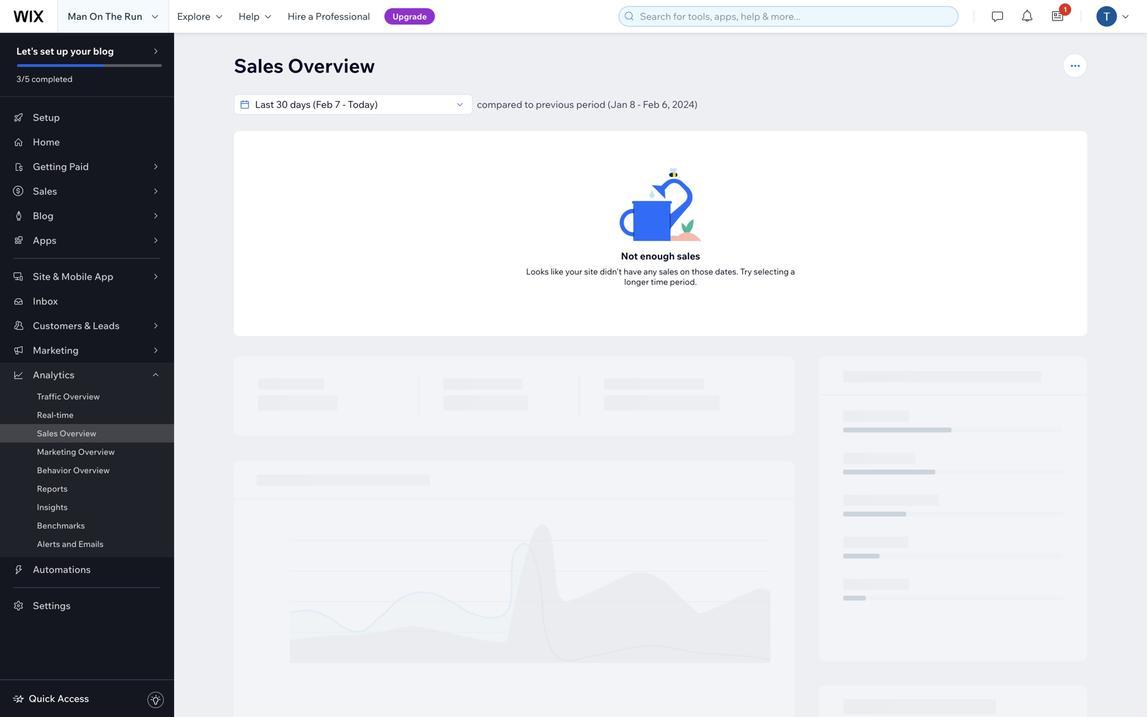 Task type: describe. For each thing, give the bounding box(es) containing it.
reports
[[37, 483, 68, 494]]

site & mobile app button
[[0, 264, 174, 289]]

like
[[551, 266, 564, 277]]

sales button
[[0, 179, 174, 203]]

marketing button
[[0, 338, 174, 363]]

insights link
[[0, 498, 174, 516]]

selecting
[[754, 266, 789, 277]]

alerts and emails
[[37, 539, 104, 549]]

blog
[[93, 45, 114, 57]]

let's set up your blog
[[16, 45, 114, 57]]

0 vertical spatial sales
[[677, 250, 700, 262]]

your inside not enough sales looks like your site didn't have any sales on those dates. try selecting a longer time period.
[[565, 266, 582, 277]]

set
[[40, 45, 54, 57]]

0 vertical spatial sales overview
[[234, 54, 375, 78]]

a inside not enough sales looks like your site didn't have any sales on those dates. try selecting a longer time period.
[[791, 266, 795, 277]]

previous
[[536, 98, 574, 110]]

alerts and emails link
[[0, 535, 174, 553]]

home
[[33, 136, 60, 148]]

overview for behavior overview link
[[73, 465, 110, 475]]

sidebar element
[[0, 33, 174, 717]]

blog button
[[0, 203, 174, 228]]

real-
[[37, 410, 56, 420]]

period.
[[670, 277, 697, 287]]

site
[[584, 266, 598, 277]]

hire a professional
[[288, 10, 370, 22]]

a inside hire a professional link
[[308, 10, 313, 22]]

man
[[68, 10, 87, 22]]

real-time link
[[0, 406, 174, 424]]

home link
[[0, 130, 174, 154]]

quick access button
[[12, 692, 89, 705]]

upgrade button
[[384, 8, 435, 25]]

8
[[630, 98, 636, 110]]

reports link
[[0, 479, 174, 498]]

real-time
[[37, 410, 74, 420]]

completed
[[31, 74, 73, 84]]

hire
[[288, 10, 306, 22]]

access
[[57, 692, 89, 704]]

and
[[62, 539, 77, 549]]

hire a professional link
[[279, 0, 378, 33]]

setup
[[33, 111, 60, 123]]

period
[[576, 98, 606, 110]]

2 vertical spatial sales
[[37, 428, 58, 438]]

have
[[624, 266, 642, 277]]

automations
[[33, 563, 91, 575]]

feb
[[643, 98, 660, 110]]

upgrade
[[393, 11, 427, 22]]

automations link
[[0, 557, 174, 582]]

benchmarks
[[37, 520, 85, 531]]

up
[[56, 45, 68, 57]]

help button
[[230, 0, 279, 33]]

overview for marketing overview 'link'
[[78, 447, 115, 457]]

the
[[105, 10, 122, 22]]

compared to previous period (jan 8 - feb 6, 2024)
[[477, 98, 698, 110]]

try
[[740, 266, 752, 277]]

mobile
[[61, 270, 92, 282]]

3/5
[[16, 74, 30, 84]]

overview for sales overview link
[[60, 428, 96, 438]]

man on the run
[[68, 10, 142, 22]]

0 vertical spatial sales
[[234, 54, 283, 78]]

quick access
[[29, 692, 89, 704]]

longer
[[624, 277, 649, 287]]

traffic overview
[[37, 391, 100, 402]]

getting paid button
[[0, 154, 174, 179]]

those
[[692, 266, 713, 277]]



Task type: locate. For each thing, give the bounding box(es) containing it.
sales inside dropdown button
[[33, 185, 57, 197]]

insights
[[37, 502, 68, 512]]

your right up
[[70, 45, 91, 57]]

your right like
[[565, 266, 582, 277]]

0 horizontal spatial sales overview
[[37, 428, 96, 438]]

quick
[[29, 692, 55, 704]]

a
[[308, 10, 313, 22], [791, 266, 795, 277]]

time inside not enough sales looks like your site didn't have any sales on those dates. try selecting a longer time period.
[[651, 277, 668, 287]]

page skeleton image
[[234, 356, 1087, 717]]

0 horizontal spatial time
[[56, 410, 74, 420]]

1 button
[[1043, 0, 1073, 33]]

analytics button
[[0, 363, 174, 387]]

didn't
[[600, 266, 622, 277]]

on
[[680, 266, 690, 277]]

site & mobile app
[[33, 270, 113, 282]]

1 horizontal spatial a
[[791, 266, 795, 277]]

not enough sales looks like your site didn't have any sales on those dates. try selecting a longer time period.
[[526, 250, 795, 287]]

site
[[33, 270, 51, 282]]

marketing
[[33, 344, 79, 356], [37, 447, 76, 457]]

overview up behavior overview link
[[78, 447, 115, 457]]

sales overview link
[[0, 424, 174, 442]]

alerts
[[37, 539, 60, 549]]

sales down help button
[[234, 54, 283, 78]]

1 horizontal spatial &
[[84, 320, 91, 332]]

behavior overview
[[37, 465, 110, 475]]

1 vertical spatial sales overview
[[37, 428, 96, 438]]

overview inside traffic overview link
[[63, 391, 100, 402]]

0 horizontal spatial a
[[308, 10, 313, 22]]

paid
[[69, 160, 89, 172]]

setup link
[[0, 105, 174, 130]]

a right hire
[[308, 10, 313, 22]]

professional
[[316, 10, 370, 22]]

time inside sidebar element
[[56, 410, 74, 420]]

to
[[525, 98, 534, 110]]

traffic overview link
[[0, 387, 174, 406]]

6,
[[662, 98, 670, 110]]

run
[[124, 10, 142, 22]]

time down traffic overview
[[56, 410, 74, 420]]

0 vertical spatial marketing
[[33, 344, 79, 356]]

explore
[[177, 10, 211, 22]]

compared
[[477, 98, 522, 110]]

overview up marketing overview
[[60, 428, 96, 438]]

1 vertical spatial sales
[[33, 185, 57, 197]]

settings
[[33, 600, 71, 612]]

behavior overview link
[[0, 461, 174, 479]]

sales overview inside sidebar element
[[37, 428, 96, 438]]

sales overview
[[234, 54, 375, 78], [37, 428, 96, 438]]

analytics
[[33, 369, 75, 381]]

marketing for marketing
[[33, 344, 79, 356]]

overview down hire a professional link
[[288, 54, 375, 78]]

1 horizontal spatial sales overview
[[234, 54, 375, 78]]

1 vertical spatial sales
[[659, 266, 678, 277]]

& for customers
[[84, 320, 91, 332]]

looks
[[526, 266, 549, 277]]

sales overview down hire
[[234, 54, 375, 78]]

marketing inside marketing dropdown button
[[33, 344, 79, 356]]

marketing down customers
[[33, 344, 79, 356]]

customers & leads
[[33, 320, 120, 332]]

marketing inside marketing overview 'link'
[[37, 447, 76, 457]]

sales
[[234, 54, 283, 78], [33, 185, 57, 197], [37, 428, 58, 438]]

overview inside marketing overview 'link'
[[78, 447, 115, 457]]

help
[[239, 10, 260, 22]]

leads
[[93, 320, 120, 332]]

overview inside behavior overview link
[[73, 465, 110, 475]]

let's
[[16, 45, 38, 57]]

0 horizontal spatial your
[[70, 45, 91, 57]]

overview up real-time link at the bottom of the page
[[63, 391, 100, 402]]

app
[[94, 270, 113, 282]]

1 vertical spatial &
[[84, 320, 91, 332]]

2024)
[[672, 98, 698, 110]]

marketing up behavior
[[37, 447, 76, 457]]

apps button
[[0, 228, 174, 253]]

& for site
[[53, 270, 59, 282]]

marketing overview
[[37, 447, 115, 457]]

1 horizontal spatial your
[[565, 266, 582, 277]]

0 vertical spatial time
[[651, 277, 668, 287]]

(jan
[[608, 98, 628, 110]]

None field
[[251, 95, 452, 114]]

traffic
[[37, 391, 61, 402]]

1 vertical spatial time
[[56, 410, 74, 420]]

3/5 completed
[[16, 74, 73, 84]]

0 vertical spatial &
[[53, 270, 59, 282]]

getting paid
[[33, 160, 89, 172]]

1 vertical spatial marketing
[[37, 447, 76, 457]]

overview inside sales overview link
[[60, 428, 96, 438]]

sales
[[677, 250, 700, 262], [659, 266, 678, 277]]

0 vertical spatial your
[[70, 45, 91, 57]]

blog
[[33, 210, 54, 222]]

&
[[53, 270, 59, 282], [84, 320, 91, 332]]

emails
[[78, 539, 104, 549]]

sales up blog at the left top of page
[[33, 185, 57, 197]]

& left the 'leads' at the left top
[[84, 320, 91, 332]]

apps
[[33, 234, 57, 246]]

benchmarks link
[[0, 516, 174, 535]]

settings link
[[0, 593, 174, 618]]

customers & leads button
[[0, 313, 174, 338]]

1 horizontal spatial time
[[651, 277, 668, 287]]

Search for tools, apps, help & more... field
[[636, 7, 954, 26]]

1 vertical spatial your
[[565, 266, 582, 277]]

dates.
[[715, 266, 738, 277]]

sales overview up marketing overview
[[37, 428, 96, 438]]

inbox
[[33, 295, 58, 307]]

a right "selecting"
[[791, 266, 795, 277]]

overview for traffic overview link
[[63, 391, 100, 402]]

sales left on
[[659, 266, 678, 277]]

0 horizontal spatial &
[[53, 270, 59, 282]]

marketing for marketing overview
[[37, 447, 76, 457]]

customers
[[33, 320, 82, 332]]

sales up on
[[677, 250, 700, 262]]

your
[[70, 45, 91, 57], [565, 266, 582, 277]]

getting
[[33, 160, 67, 172]]

-
[[638, 98, 641, 110]]

any
[[644, 266, 657, 277]]

& right site
[[53, 270, 59, 282]]

on
[[89, 10, 103, 22]]

inbox link
[[0, 289, 174, 313]]

your inside sidebar element
[[70, 45, 91, 57]]

sales down real-
[[37, 428, 58, 438]]

marketing overview link
[[0, 442, 174, 461]]

time right 'longer' on the right top of page
[[651, 277, 668, 287]]

0 vertical spatial a
[[308, 10, 313, 22]]

1
[[1064, 5, 1067, 14]]

overview down marketing overview 'link'
[[73, 465, 110, 475]]

behavior
[[37, 465, 71, 475]]

1 vertical spatial a
[[791, 266, 795, 277]]



Task type: vqa. For each thing, say whether or not it's contained in the screenshot.
3/5
yes



